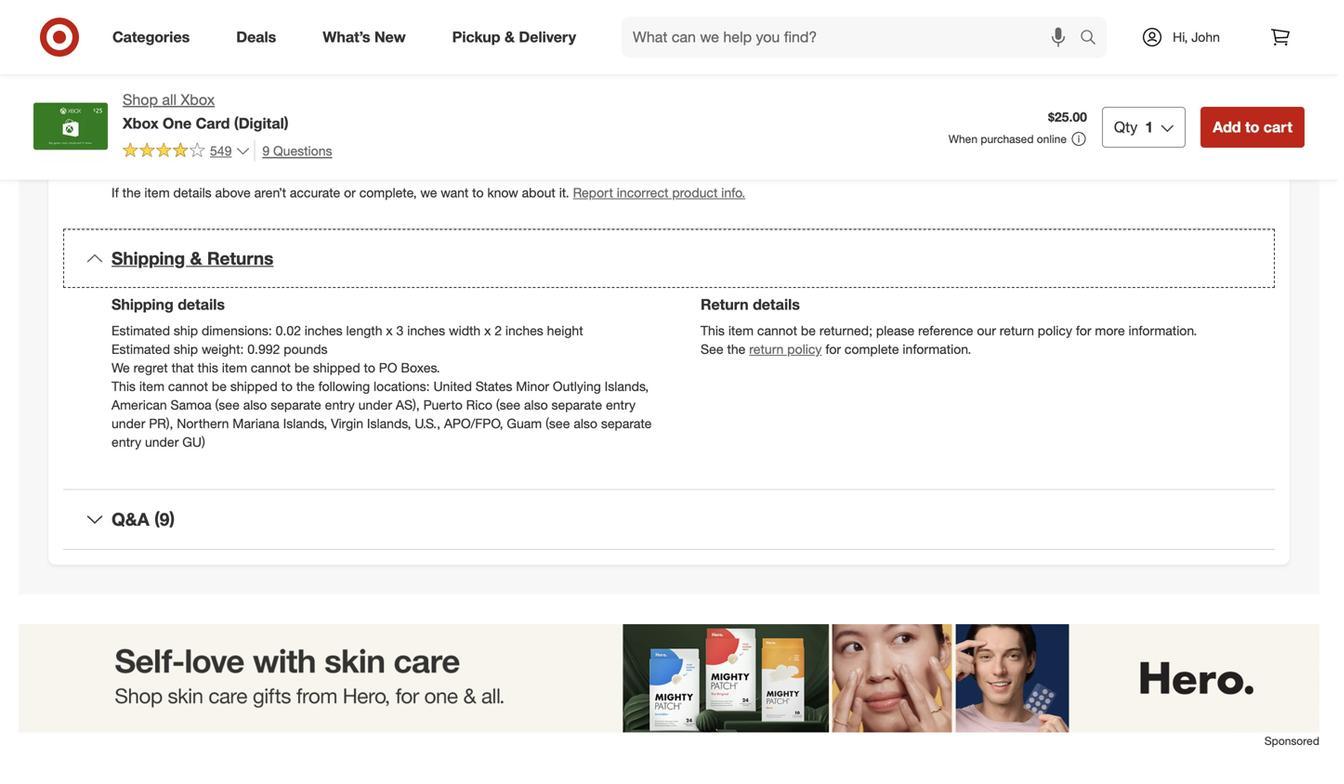Task type: vqa. For each thing, say whether or not it's contained in the screenshot.
See at the right top
yes



Task type: describe. For each thing, give the bounding box(es) containing it.
questions
[[273, 143, 332, 159]]

in
[[193, 124, 203, 140]]

hi, john
[[1173, 29, 1220, 45]]

the right if
[[122, 184, 141, 201]]

item down regret
[[139, 378, 165, 395]]

length
[[346, 323, 382, 339]]

& for shipping
[[190, 248, 202, 269]]

po
[[379, 360, 397, 376]]

sponsored
[[1265, 734, 1320, 748]]

2 horizontal spatial also
[[574, 416, 597, 432]]

returned;
[[820, 323, 873, 339]]

minor
[[516, 378, 549, 395]]

item number (dpci) : 207-08-0940
[[112, 67, 318, 83]]

following
[[318, 378, 370, 395]]

details for return
[[753, 296, 800, 314]]

aren't
[[254, 184, 286, 201]]

height
[[547, 323, 583, 339]]

advertisement region
[[19, 624, 1320, 733]]

item
[[112, 67, 139, 83]]

what's new link
[[307, 17, 429, 58]]

shipped inside shipping details estimated ship dimensions: 0.02 inches length x 3 inches width x 2 inches height estimated ship weight: 0.992 pounds we regret that this item cannot be shipped to po boxes.
[[313, 360, 360, 376]]

1 horizontal spatial for
[[1076, 323, 1091, 339]]

pickup
[[452, 28, 500, 46]]

the down the pounds
[[296, 378, 315, 395]]

what's new
[[323, 28, 406, 46]]

cart
[[1264, 118, 1293, 136]]

pounds
[[284, 341, 328, 358]]

shipping details estimated ship dimensions: 0.02 inches length x 3 inches width x 2 inches height estimated ship weight: 0.992 pounds we regret that this item cannot be shipped to po boxes.
[[112, 296, 583, 376]]

the right in
[[207, 124, 225, 140]]

american
[[112, 397, 167, 413]]

be inside return details this item cannot be returned;  please reference our return policy for more information. see the return policy for complete information.
[[801, 323, 816, 339]]

pr),
[[149, 416, 173, 432]]

return
[[701, 296, 749, 314]]

locations:
[[374, 378, 430, 395]]

or
[[344, 184, 356, 201]]

(9)
[[154, 509, 175, 530]]

1 vertical spatial return
[[749, 341, 784, 358]]

0 vertical spatial information.
[[1129, 323, 1197, 339]]

1 horizontal spatial policy
[[1038, 323, 1072, 339]]

1 vertical spatial under
[[112, 416, 145, 432]]

u.s.,
[[415, 416, 440, 432]]

report incorrect product info. button
[[573, 183, 745, 202]]

we
[[112, 360, 130, 376]]

this inside return details this item cannot be returned;  please reference our return policy for more information. see the return policy for complete information.
[[701, 323, 725, 339]]

2 vertical spatial under
[[145, 434, 179, 450]]

2 vertical spatial cannot
[[168, 378, 208, 395]]

search
[[1071, 30, 1116, 48]]

1 vertical spatial shipped
[[230, 378, 278, 395]]

number
[[143, 67, 192, 83]]

1 inches from the left
[[305, 323, 343, 339]]

to inside button
[[1245, 118, 1259, 136]]

this item cannot be shipped to the following locations:
[[112, 378, 430, 395]]

0 horizontal spatial also
[[243, 397, 267, 413]]

2 ship from the top
[[174, 341, 198, 358]]

add to cart
[[1213, 118, 1293, 136]]

1 estimated from the top
[[112, 323, 170, 339]]

outlying
[[553, 378, 601, 395]]

2 inches from the left
[[407, 323, 445, 339]]

details for shipping
[[178, 296, 225, 314]]

qty 1
[[1114, 118, 1153, 136]]

207-
[[243, 67, 269, 83]]

rico
[[466, 397, 492, 413]]

when
[[949, 132, 978, 146]]

shop all xbox xbox one card  (digital)
[[123, 91, 289, 132]]

samoa
[[171, 397, 212, 413]]

2 horizontal spatial islands,
[[605, 378, 649, 395]]

complete
[[845, 341, 899, 358]]

0 horizontal spatial for
[[826, 341, 841, 358]]

0 vertical spatial under
[[358, 397, 392, 413]]

gu)
[[182, 434, 205, 450]]

if the item details above aren't accurate or complete, we want to know about it. report incorrect product info.
[[112, 184, 745, 201]]

549 link
[[123, 140, 250, 163]]

this
[[198, 360, 218, 376]]

united states minor outlying islands, american samoa (see also separate entry under as), puerto rico (see also separate entry under pr), northern mariana islands, virgin islands, u.s., apo/fpo, guam (see also separate entry under gu)
[[112, 378, 652, 450]]

return details this item cannot be returned;  please reference our return policy for more information. see the return policy for complete information.
[[701, 296, 1197, 358]]

0 horizontal spatial this
[[112, 378, 136, 395]]

weight:
[[202, 341, 244, 358]]

card
[[196, 114, 230, 132]]

1 horizontal spatial (see
[[496, 397, 521, 413]]

united
[[433, 378, 472, 395]]

2
[[495, 323, 502, 339]]

0.02
[[276, 323, 301, 339]]

item right if
[[144, 184, 170, 201]]

purchased
[[981, 132, 1034, 146]]

item inside shipping details estimated ship dimensions: 0.02 inches length x 3 inches width x 2 inches height estimated ship weight: 0.992 pounds we regret that this item cannot be shipped to po boxes.
[[222, 360, 247, 376]]

virgin
[[331, 416, 363, 432]]

pickup & delivery link
[[436, 17, 599, 58]]

What can we help you find? suggestions appear below search field
[[622, 17, 1084, 58]]

apo/fpo,
[[444, 416, 503, 432]]

states
[[476, 378, 512, 395]]

all
[[162, 91, 177, 109]]

incorrect
[[617, 184, 669, 201]]

pickup & delivery
[[452, 28, 576, 46]]

search button
[[1071, 17, 1116, 61]]

product
[[672, 184, 718, 201]]

q&a
[[112, 509, 149, 530]]

qty
[[1114, 118, 1138, 136]]

hi,
[[1173, 29, 1188, 45]]

returns
[[207, 248, 274, 269]]

return policy link
[[749, 341, 822, 358]]

$25.00
[[1048, 109, 1087, 125]]

to right want
[[472, 184, 484, 201]]

it.
[[559, 184, 569, 201]]

08-
[[269, 67, 289, 83]]

9
[[262, 143, 270, 159]]



Task type: locate. For each thing, give the bounding box(es) containing it.
northern
[[177, 416, 229, 432]]

1 horizontal spatial shipped
[[313, 360, 360, 376]]

sponsored region
[[19, 624, 1320, 757]]

above
[[215, 184, 251, 201]]

2 vertical spatial be
[[212, 378, 227, 395]]

shipping
[[112, 248, 185, 269], [112, 296, 174, 314]]

when purchased online
[[949, 132, 1067, 146]]

2 horizontal spatial (see
[[546, 416, 570, 432]]

be up return policy link
[[801, 323, 816, 339]]

policy down returned;
[[787, 341, 822, 358]]

0 horizontal spatial cannot
[[168, 378, 208, 395]]

2 shipping from the top
[[112, 296, 174, 314]]

estimated
[[112, 323, 170, 339], [112, 341, 170, 358]]

made
[[156, 124, 190, 140]]

shipping down if
[[112, 248, 185, 269]]

shipping inside shipping details estimated ship dimensions: 0.02 inches length x 3 inches width x 2 inches height estimated ship weight: 0.992 pounds we regret that this item cannot be shipped to po boxes.
[[112, 296, 174, 314]]

(dpci)
[[196, 67, 235, 83]]

this up the see
[[701, 323, 725, 339]]

2 x from the left
[[484, 323, 491, 339]]

: left the 207-
[[235, 67, 239, 83]]

be down the pounds
[[294, 360, 309, 376]]

1 horizontal spatial information.
[[1129, 323, 1197, 339]]

to down the pounds
[[281, 378, 293, 395]]

categories link
[[97, 17, 213, 58]]

more
[[1095, 323, 1125, 339]]

policy left more at the right top of page
[[1038, 323, 1072, 339]]

also up mariana
[[243, 397, 267, 413]]

the
[[207, 124, 225, 140], [122, 184, 141, 201], [727, 341, 746, 358], [296, 378, 315, 395]]

under down "pr)," on the left bottom of page
[[145, 434, 179, 450]]

xbox down shop at left top
[[123, 114, 159, 132]]

cannot up samoa
[[168, 378, 208, 395]]

1 vertical spatial :
[[149, 124, 153, 140]]

under
[[358, 397, 392, 413], [112, 416, 145, 432], [145, 434, 179, 450]]

islands,
[[605, 378, 649, 395], [283, 416, 327, 432], [367, 416, 411, 432]]

inches
[[305, 323, 343, 339], [407, 323, 445, 339], [505, 323, 543, 339]]

0 horizontal spatial entry
[[112, 434, 141, 450]]

shipping up regret
[[112, 296, 174, 314]]

& left returns
[[190, 248, 202, 269]]

x
[[386, 323, 393, 339], [484, 323, 491, 339]]

1 horizontal spatial xbox
[[181, 91, 215, 109]]

for
[[1076, 323, 1091, 339], [826, 341, 841, 358]]

to right add
[[1245, 118, 1259, 136]]

0 horizontal spatial :
[[149, 124, 153, 140]]

549
[[210, 142, 232, 159]]

shipping & returns button
[[63, 229, 1275, 288]]

origin
[[112, 124, 149, 140]]

2 estimated from the top
[[112, 341, 170, 358]]

(digital)
[[234, 114, 289, 132]]

new
[[374, 28, 406, 46]]

0 vertical spatial :
[[235, 67, 239, 83]]

3
[[396, 323, 404, 339]]

0 horizontal spatial x
[[386, 323, 393, 339]]

1 ship from the top
[[174, 323, 198, 339]]

1 horizontal spatial inches
[[407, 323, 445, 339]]

&
[[505, 28, 515, 46], [190, 248, 202, 269]]

0 vertical spatial be
[[801, 323, 816, 339]]

xbox up card
[[181, 91, 215, 109]]

to inside shipping details estimated ship dimensions: 0.02 inches length x 3 inches width x 2 inches height estimated ship weight: 0.992 pounds we regret that this item cannot be shipped to po boxes.
[[364, 360, 375, 376]]

details up "dimensions:"
[[178, 296, 225, 314]]

cannot inside return details this item cannot be returned;  please reference our return policy for more information. see the return policy for complete information.
[[757, 323, 797, 339]]

reference
[[918, 323, 973, 339]]

guam
[[507, 416, 542, 432]]

origin : made in the usa
[[112, 124, 255, 140]]

0 vertical spatial this
[[701, 323, 725, 339]]

1 horizontal spatial x
[[484, 323, 491, 339]]

shipping inside dropdown button
[[112, 248, 185, 269]]

0 horizontal spatial &
[[190, 248, 202, 269]]

1
[[1145, 118, 1153, 136]]

that
[[172, 360, 194, 376]]

(see up northern
[[215, 397, 240, 413]]

image of xbox one card  (digital) image
[[33, 89, 108, 164]]

1 vertical spatial ship
[[174, 341, 198, 358]]

know
[[487, 184, 518, 201]]

we
[[420, 184, 437, 201]]

0 vertical spatial return
[[1000, 323, 1034, 339]]

be down this
[[212, 378, 227, 395]]

1 horizontal spatial islands,
[[367, 416, 411, 432]]

0 vertical spatial &
[[505, 28, 515, 46]]

0 vertical spatial xbox
[[181, 91, 215, 109]]

0 horizontal spatial xbox
[[123, 114, 159, 132]]

complete,
[[359, 184, 417, 201]]

for left more at the right top of page
[[1076, 323, 1091, 339]]

be
[[801, 323, 816, 339], [294, 360, 309, 376], [212, 378, 227, 395]]

2 horizontal spatial inches
[[505, 323, 543, 339]]

cannot up "this item cannot be shipped to the following locations:"
[[251, 360, 291, 376]]

0.992
[[247, 341, 280, 358]]

this
[[701, 323, 725, 339], [112, 378, 136, 395]]

add
[[1213, 118, 1241, 136]]

item down weight:
[[222, 360, 247, 376]]

0 horizontal spatial return
[[749, 341, 784, 358]]

2 horizontal spatial cannot
[[757, 323, 797, 339]]

regret
[[133, 360, 168, 376]]

:
[[235, 67, 239, 83], [149, 124, 153, 140]]

item inside return details this item cannot be returned;  please reference our return policy for more information. see the return policy for complete information.
[[728, 323, 754, 339]]

details inside return details this item cannot be returned;  please reference our return policy for more information. see the return policy for complete information.
[[753, 296, 800, 314]]

1 horizontal spatial also
[[524, 397, 548, 413]]

this down we
[[112, 378, 136, 395]]

1 shipping from the top
[[112, 248, 185, 269]]

delivery
[[519, 28, 576, 46]]

& right the pickup
[[505, 28, 515, 46]]

as),
[[396, 397, 420, 413]]

our
[[977, 323, 996, 339]]

to
[[1245, 118, 1259, 136], [472, 184, 484, 201], [364, 360, 375, 376], [281, 378, 293, 395]]

shipping for shipping & returns
[[112, 248, 185, 269]]

return right the see
[[749, 341, 784, 358]]

1 vertical spatial shipping
[[112, 296, 174, 314]]

shipping & returns
[[112, 248, 274, 269]]

1 vertical spatial be
[[294, 360, 309, 376]]

0 vertical spatial estimated
[[112, 323, 170, 339]]

1 vertical spatial estimated
[[112, 341, 170, 358]]

& for pickup
[[505, 28, 515, 46]]

1 vertical spatial policy
[[787, 341, 822, 358]]

information. right more at the right top of page
[[1129, 323, 1197, 339]]

return
[[1000, 323, 1034, 339], [749, 341, 784, 358]]

1 vertical spatial information.
[[903, 341, 971, 358]]

shop
[[123, 91, 158, 109]]

9 questions
[[262, 143, 332, 159]]

islands, left virgin
[[283, 416, 327, 432]]

3 inches from the left
[[505, 323, 543, 339]]

x left 3
[[386, 323, 393, 339]]

please
[[876, 323, 915, 339]]

& inside dropdown button
[[190, 248, 202, 269]]

the right the see
[[727, 341, 746, 358]]

add to cart button
[[1201, 107, 1305, 148]]

1 x from the left
[[386, 323, 393, 339]]

0 vertical spatial policy
[[1038, 323, 1072, 339]]

2 horizontal spatial entry
[[606, 397, 636, 413]]

1 vertical spatial xbox
[[123, 114, 159, 132]]

item
[[144, 184, 170, 201], [728, 323, 754, 339], [222, 360, 247, 376], [139, 378, 165, 395]]

see
[[701, 341, 724, 358]]

entry
[[325, 397, 355, 413], [606, 397, 636, 413], [112, 434, 141, 450]]

usa
[[229, 124, 255, 140]]

item down return
[[728, 323, 754, 339]]

for down returned;
[[826, 341, 841, 358]]

1 horizontal spatial return
[[1000, 323, 1034, 339]]

: left made
[[149, 124, 153, 140]]

inches up the pounds
[[305, 323, 343, 339]]

mariana
[[233, 416, 279, 432]]

0 horizontal spatial shipped
[[230, 378, 278, 395]]

deals link
[[220, 17, 299, 58]]

separate
[[271, 397, 321, 413], [552, 397, 602, 413], [601, 416, 652, 432]]

0 vertical spatial shipping
[[112, 248, 185, 269]]

x left 2
[[484, 323, 491, 339]]

also down outlying on the left
[[574, 416, 597, 432]]

1 vertical spatial this
[[112, 378, 136, 395]]

dimensions:
[[202, 323, 272, 339]]

1 vertical spatial for
[[826, 341, 841, 358]]

info.
[[721, 184, 745, 201]]

one
[[163, 114, 192, 132]]

1 horizontal spatial entry
[[325, 397, 355, 413]]

0 horizontal spatial inches
[[305, 323, 343, 339]]

0 horizontal spatial (see
[[215, 397, 240, 413]]

want
[[441, 184, 469, 201]]

details inside shipping details estimated ship dimensions: 0.02 inches length x 3 inches width x 2 inches height estimated ship weight: 0.992 pounds we regret that this item cannot be shipped to po boxes.
[[178, 296, 225, 314]]

0 horizontal spatial policy
[[787, 341, 822, 358]]

0 horizontal spatial information.
[[903, 341, 971, 358]]

islands, down as), at the left
[[367, 416, 411, 432]]

1 horizontal spatial this
[[701, 323, 725, 339]]

online
[[1037, 132, 1067, 146]]

q&a (9)
[[112, 509, 175, 530]]

0 horizontal spatial islands,
[[283, 416, 327, 432]]

1 vertical spatial cannot
[[251, 360, 291, 376]]

report
[[573, 184, 613, 201]]

0 vertical spatial ship
[[174, 323, 198, 339]]

details left above
[[173, 184, 212, 201]]

0940
[[289, 67, 318, 83]]

also
[[243, 397, 267, 413], [524, 397, 548, 413], [574, 416, 597, 432]]

the inside return details this item cannot be returned;  please reference our return policy for more information. see the return policy for complete information.
[[727, 341, 746, 358]]

shipped up following at the left
[[313, 360, 360, 376]]

0 vertical spatial shipped
[[313, 360, 360, 376]]

islands, right outlying on the left
[[605, 378, 649, 395]]

also down minor
[[524, 397, 548, 413]]

(see right guam
[[546, 416, 570, 432]]

boxes.
[[401, 360, 440, 376]]

inches right 2
[[505, 323, 543, 339]]

to left po
[[364, 360, 375, 376]]

under down locations:
[[358, 397, 392, 413]]

1 horizontal spatial :
[[235, 67, 239, 83]]

1 vertical spatial &
[[190, 248, 202, 269]]

cannot up return policy link
[[757, 323, 797, 339]]

what's
[[323, 28, 370, 46]]

ship
[[174, 323, 198, 339], [174, 341, 198, 358]]

inches right 3
[[407, 323, 445, 339]]

0 vertical spatial for
[[1076, 323, 1091, 339]]

9 questions link
[[254, 140, 332, 161]]

width
[[449, 323, 481, 339]]

details up return policy link
[[753, 296, 800, 314]]

puerto
[[423, 397, 463, 413]]

be inside shipping details estimated ship dimensions: 0.02 inches length x 3 inches width x 2 inches height estimated ship weight: 0.992 pounds we regret that this item cannot be shipped to po boxes.
[[294, 360, 309, 376]]

0 vertical spatial cannot
[[757, 323, 797, 339]]

information. down 'reference'
[[903, 341, 971, 358]]

john
[[1192, 29, 1220, 45]]

under down american at the left bottom of the page
[[112, 416, 145, 432]]

1 horizontal spatial be
[[294, 360, 309, 376]]

(see down states
[[496, 397, 521, 413]]

shipped up mariana
[[230, 378, 278, 395]]

0 horizontal spatial be
[[212, 378, 227, 395]]

shipping for shipping details estimated ship dimensions: 0.02 inches length x 3 inches width x 2 inches height estimated ship weight: 0.992 pounds we regret that this item cannot be shipped to po boxes.
[[112, 296, 174, 314]]

1 horizontal spatial &
[[505, 28, 515, 46]]

q&a (9) button
[[63, 490, 1275, 549]]

1 horizontal spatial cannot
[[251, 360, 291, 376]]

return right our
[[1000, 323, 1034, 339]]

2 horizontal spatial be
[[801, 323, 816, 339]]

cannot inside shipping details estimated ship dimensions: 0.02 inches length x 3 inches width x 2 inches height estimated ship weight: 0.992 pounds we regret that this item cannot be shipped to po boxes.
[[251, 360, 291, 376]]



